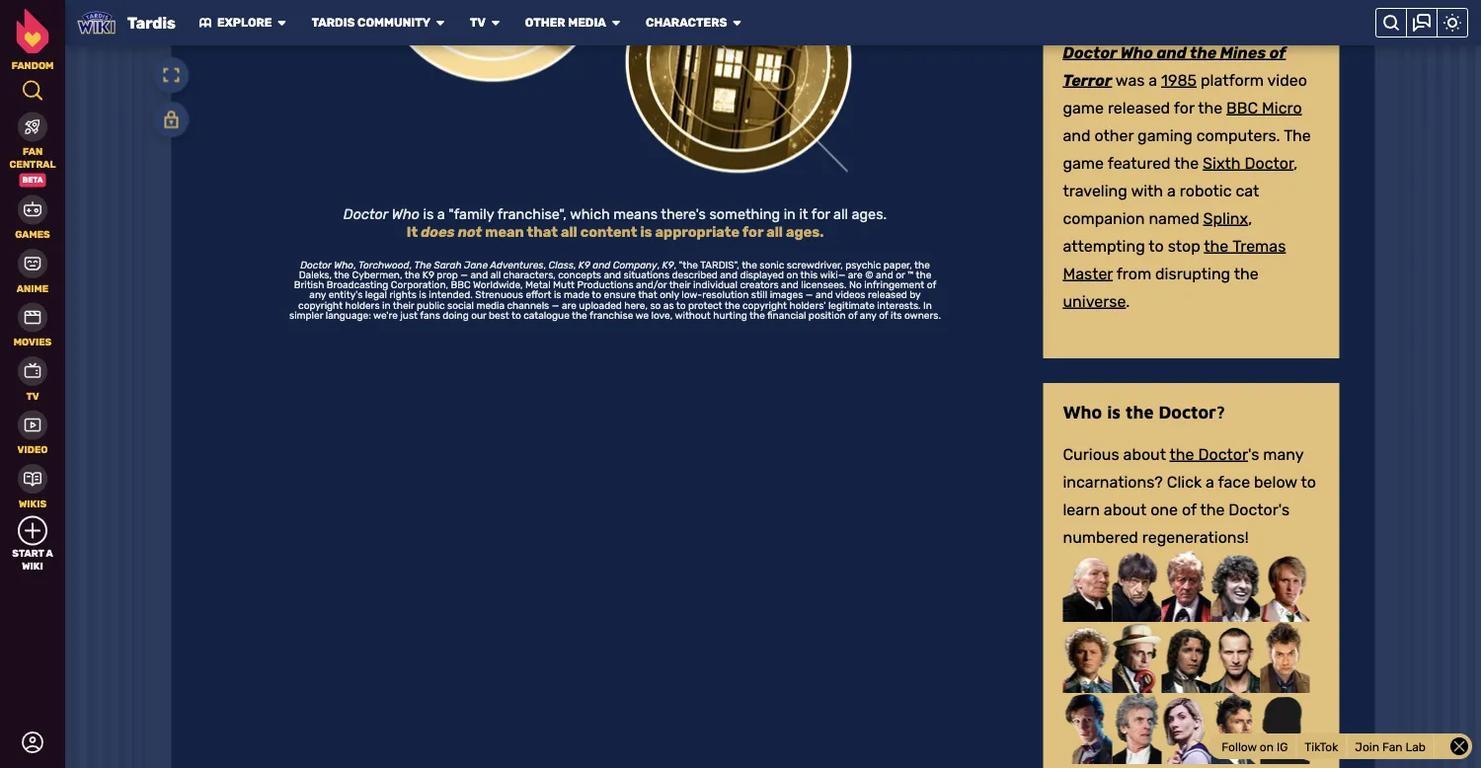 Task type: locate. For each thing, give the bounding box(es) containing it.
holders
[[345, 300, 380, 311]]

who inside doctor who and the mines of terror
[[1121, 43, 1154, 62]]

0 vertical spatial that
[[527, 224, 558, 241]]

1 tiny image from the left
[[199, 17, 211, 29]]

1 copyright from the left
[[298, 300, 343, 311]]

tardis for tardis community
[[312, 16, 355, 30]]

the down micro
[[1284, 126, 1312, 145]]

k9 left '"the'
[[662, 260, 674, 272]]

that
[[527, 224, 558, 241], [638, 290, 658, 301]]

in right holders
[[382, 300, 391, 311]]

prop
[[437, 270, 458, 282]]

companion
[[1063, 209, 1145, 228]]

1 vertical spatial that
[[638, 290, 658, 301]]

doctor for doctor who , torchwood , the sarah jane adventures , class , k9 and company , k9
[[300, 260, 332, 272]]

torchwood
[[359, 260, 410, 272]]

, left '"the'
[[674, 260, 677, 272]]

0 horizontal spatial tv
[[26, 390, 39, 402]]

game
[[1063, 99, 1104, 117], [1063, 154, 1104, 173]]

, inside , traveling with a robotic cat companion named
[[1294, 154, 1298, 173]]

— down this
[[806, 290, 814, 301]]

expand image
[[163, 66, 180, 84]]

and left other
[[1063, 126, 1091, 145]]

tiny image right the community
[[435, 17, 446, 29]]

1 vertical spatial fan
[[1383, 740, 1403, 754]]

about inside 's many incarnations? click a face below to learn about one of the doctor's numbered regenerations!
[[1104, 501, 1147, 520]]

2 game from the top
[[1063, 154, 1104, 173]]

0 horizontal spatial copyright
[[298, 300, 343, 311]]

1 vertical spatial on
[[1260, 740, 1274, 754]]

on left this
[[787, 270, 799, 282]]

1 horizontal spatial on
[[1260, 740, 1274, 754]]

tiktok
[[1305, 740, 1339, 754]]

2 vertical spatial for
[[743, 224, 764, 241]]

a left face
[[1206, 473, 1215, 492]]

copyright
[[298, 300, 343, 311], [743, 300, 787, 311]]

sixth
[[1203, 154, 1241, 173]]

0 horizontal spatial on
[[787, 270, 799, 282]]

catalogue
[[524, 310, 570, 321]]

any down the daleks,
[[310, 290, 326, 301]]

a up does
[[437, 206, 445, 223]]

1 horizontal spatial tiny image
[[490, 17, 502, 29]]

0 vertical spatial tv link
[[470, 15, 486, 30]]

bbc inside bbc micro and other gaming computers. the game featured the
[[1227, 99, 1259, 117]]

1 horizontal spatial for
[[812, 206, 830, 223]]

1 horizontal spatial tv
[[470, 16, 486, 30]]

k9 right "class"
[[579, 260, 591, 272]]

game up traveling
[[1063, 154, 1104, 173]]

for
[[1174, 99, 1195, 117], [812, 206, 830, 223], [743, 224, 764, 241]]

is down 'means'
[[641, 224, 653, 241]]

that down franchise",
[[527, 224, 558, 241]]

0 vertical spatial bbc
[[1227, 99, 1259, 117]]

1 horizontal spatial released
[[1108, 99, 1171, 117]]

tiny image for tardis
[[435, 17, 446, 29]]

displayed
[[740, 270, 784, 282]]

doctor who , torchwood , the sarah jane adventures , class , k9 and company , k9
[[300, 260, 674, 272]]

,
[[1294, 154, 1298, 173], [1249, 209, 1253, 228], [354, 260, 356, 272], [410, 260, 412, 272], [544, 260, 546, 272], [574, 260, 576, 272], [658, 260, 660, 272], [674, 260, 677, 272]]

ensure
[[604, 290, 636, 301]]

1 vertical spatial in
[[382, 300, 391, 311]]

the tremas
[[1205, 237, 1287, 256]]

here,
[[625, 300, 648, 311]]

means
[[614, 206, 658, 223]]

bbc
[[1227, 99, 1259, 117], [451, 280, 471, 292]]

tiny image right "explore"
[[276, 17, 288, 29]]

eighth doctor no background image
[[1162, 623, 1212, 694]]

tiny image
[[276, 17, 288, 29], [490, 17, 502, 29], [731, 17, 743, 29]]

of up video
[[1270, 43, 1287, 62]]

that down situations
[[638, 290, 658, 301]]

1 horizontal spatial their
[[669, 280, 691, 292]]

a right start
[[46, 548, 53, 560]]

— right the effort
[[552, 300, 560, 311]]

1 horizontal spatial in
[[784, 206, 796, 223]]

a inside doctor who is a "family franchise", which means there's something in it for all ages. it does not mean that all content is appropriate for all ages.
[[437, 206, 445, 223]]

it
[[407, 224, 418, 241]]

0 horizontal spatial tardis
[[127, 13, 176, 32]]

released inside platform video game released for the
[[1108, 99, 1171, 117]]

0 vertical spatial fan
[[23, 146, 43, 158]]

1 vertical spatial released
[[868, 290, 908, 301]]

all up strenuous on the left of the page
[[491, 270, 501, 282]]

the up corporation,
[[414, 260, 432, 272]]

bbc up computers.
[[1227, 99, 1259, 117]]

2 horizontal spatial for
[[1174, 99, 1195, 117]]

and up 1985 link on the right
[[1157, 43, 1187, 62]]

anime
[[17, 283, 49, 294]]

their
[[669, 280, 691, 292], [393, 300, 415, 311]]

, inside , attempting to stop
[[1249, 209, 1253, 228]]

, down micro
[[1294, 154, 1298, 173]]

tv inside fandom navigation element
[[26, 390, 39, 402]]

3 tiny image from the left
[[610, 17, 622, 29]]

wiki
[[22, 560, 43, 572]]

0 vertical spatial released
[[1108, 99, 1171, 117]]

all inside , "the tardis", the sonic screwdriver, psychic paper, the daleks, the cybermen, the k9 prop — and all characters, concepts and situations described and displayed on this wiki— are © and or ™ the british broadcasting corporation, bbc worldwide, metal mutt productions and/or their individual creators and licensees. no infringement of any entity's legal rights is intended.  strenuous effort is made to ensure that only low-resolution still images — and videos released by copyright holders in their public social media channels — are uploaded here, so as to protect the copyright holders' legitimate interests. in simpler language: we're just fans doing our best to catalogue the franchise we love, without hurting the financial position of any of its owners.
[[491, 270, 501, 282]]

disrupting
[[1156, 265, 1231, 283]]

position
[[809, 310, 846, 321]]

ninthdoctor no background image
[[1212, 623, 1261, 694]]

any down videos
[[860, 310, 877, 321]]

1 vertical spatial tv
[[26, 390, 39, 402]]

we're
[[373, 310, 398, 321]]

are down mutt
[[562, 300, 577, 311]]

, attempting to stop
[[1063, 209, 1253, 256]]

in left it
[[784, 206, 796, 223]]

adventures
[[490, 260, 544, 272]]

for right it
[[812, 206, 830, 223]]

's
[[1249, 445, 1260, 464]]

1 vertical spatial their
[[393, 300, 415, 311]]

k9 inside , "the tardis", the sonic screwdriver, psychic paper, the daleks, the cybermen, the k9 prop — and all characters, concepts and situations described and displayed on this wiki— are © and or ™ the british broadcasting corporation, bbc worldwide, metal mutt productions and/or their individual creators and licensees. no infringement of any entity's legal rights is intended.  strenuous effort is made to ensure that only low-resolution still images — and videos released by copyright holders in their public social media channels — are uploaded here, so as to protect the copyright holders' legitimate interests. in simpler language: we're just fans doing our best to catalogue the franchise we love, without hurting the financial position of any of its owners.
[[423, 270, 435, 282]]

transmatbuttons2018 image
[[368, 0, 862, 176]]

2 tiny image from the left
[[435, 17, 446, 29]]

and left this
[[781, 280, 799, 292]]

tiny image right characters
[[731, 17, 743, 29]]

media inside , "the tardis", the sonic screwdriver, psychic paper, the daleks, the cybermen, the k9 prop — and all characters, concepts and situations described and displayed on this wiki— are © and or ™ the british broadcasting corporation, bbc worldwide, metal mutt productions and/or their individual creators and licensees. no infringement of any entity's legal rights is intended.  strenuous effort is made to ensure that only low-resolution still images — and videos released by copyright holders in their public social media channels — are uploaded here, so as to protect the copyright holders' legitimate interests. in simpler language: we're just fans doing our best to catalogue the franchise we love, without hurting the financial position of any of its owners.
[[477, 300, 505, 311]]

1 horizontal spatial bbc
[[1227, 99, 1259, 117]]

tiny image right other media
[[610, 17, 622, 29]]

, up and/or
[[658, 260, 660, 272]]

2 tiny image from the left
[[490, 17, 502, 29]]

their down corporation,
[[393, 300, 415, 311]]

"the
[[679, 260, 698, 272]]

beta
[[22, 175, 43, 185]]

below
[[1255, 473, 1298, 492]]

was
[[1116, 71, 1145, 90]]

for down something
[[743, 224, 764, 241]]

1 horizontal spatial fan
[[1383, 740, 1403, 754]]

0 horizontal spatial tv link
[[0, 355, 65, 403]]

media right other
[[568, 16, 606, 30]]

0 vertical spatial their
[[669, 280, 691, 292]]

tardis for tardis
[[127, 13, 176, 32]]

characters link
[[646, 15, 728, 30]]

fourteenth doctor no background image
[[1212, 694, 1261, 765]]

media down worldwide, in the left top of the page
[[477, 300, 505, 311]]

's many incarnations? click a face below to learn about one of the doctor's numbered regenerations!
[[1063, 445, 1317, 547]]

0 vertical spatial media
[[568, 16, 606, 30]]

who inside doctor who is a "family franchise", which means there's something in it for all ages. it does not mean that all content is appropriate for all ages.
[[392, 206, 420, 223]]

doctor up terror
[[1063, 43, 1117, 62]]

doctor inside doctor who is a "family franchise", which means there's something in it for all ages. it does not mean that all content is appropriate for all ages.
[[344, 206, 388, 223]]

who up was
[[1121, 43, 1154, 62]]

0 horizontal spatial that
[[527, 224, 558, 241]]

licensees.
[[801, 280, 847, 292]]

copyright down 'creators'
[[743, 300, 787, 311]]

images
[[770, 290, 804, 301]]

our
[[471, 310, 487, 321]]

, "the tardis", the sonic screwdriver, psychic paper, the daleks, the cybermen, the k9 prop — and all characters, concepts and situations described and displayed on this wiki— are © and or ™ the british broadcasting corporation, bbc worldwide, metal mutt productions and/or their individual creators and licensees. no infringement of any entity's legal rights is intended.  strenuous effort is made to ensure that only low-resolution still images — and videos released by copyright holders in their public social media channels — are uploaded here, so as to protect the copyright holders' legitimate interests. in simpler language: we're just fans doing our best to catalogue the franchise we love, without hurting the financial position of any of its owners.
[[289, 260, 941, 321]]

strenuous
[[475, 290, 524, 301]]

1 game from the top
[[1063, 99, 1104, 117]]

in
[[784, 206, 796, 223], [382, 300, 391, 311]]

.
[[1127, 292, 1131, 311]]

the
[[1190, 43, 1217, 62], [1199, 99, 1223, 117], [1175, 154, 1199, 173], [742, 260, 758, 272], [915, 260, 930, 272], [1235, 265, 1259, 283], [334, 270, 350, 282], [405, 270, 420, 282], [916, 270, 932, 282], [725, 300, 740, 311], [572, 310, 588, 321], [750, 310, 765, 321], [1126, 401, 1154, 423], [1170, 445, 1195, 464], [1201, 501, 1225, 520]]

1 horizontal spatial that
[[638, 290, 658, 301]]

0 horizontal spatial are
[[562, 300, 577, 311]]

splinx
[[1204, 209, 1249, 228]]

tardis inside "link"
[[312, 16, 355, 30]]

mines
[[1221, 43, 1267, 62]]

tardis image
[[77, 8, 116, 38]]

tv link left other
[[470, 15, 486, 30]]

0 horizontal spatial fan
[[23, 146, 43, 158]]

0 horizontal spatial tiny image
[[276, 17, 288, 29]]

anime link
[[0, 247, 65, 295]]

the inside from disrupting the universe .
[[1235, 265, 1259, 283]]

and up ensure
[[604, 270, 621, 282]]

start
[[12, 548, 44, 560]]

bbc up "social"
[[451, 280, 471, 292]]

1 vertical spatial about
[[1104, 501, 1147, 520]]

ages. up psychic
[[852, 206, 887, 223]]

0 horizontal spatial the
[[414, 260, 432, 272]]

tiny image inside explore link
[[199, 17, 211, 29]]

, left "class"
[[544, 260, 546, 272]]

doctor
[[1063, 43, 1117, 62], [1245, 154, 1294, 173], [344, 206, 388, 223], [300, 260, 332, 272], [1199, 445, 1249, 464]]

3 tiny image from the left
[[731, 17, 743, 29]]

0 horizontal spatial k9
[[423, 270, 435, 282]]

1 vertical spatial for
[[812, 206, 830, 223]]

videos
[[836, 290, 866, 301]]

who up the broadcasting
[[334, 260, 354, 272]]

search [ctrl-option-f] image
[[22, 80, 43, 101]]

tiny image
[[199, 17, 211, 29], [435, 17, 446, 29], [610, 17, 622, 29]]

1 horizontal spatial the
[[1284, 126, 1312, 145]]

view source image
[[163, 111, 180, 128]]

k9 left prop
[[423, 270, 435, 282]]

thirteenth doctor no background image
[[1162, 694, 1212, 765]]

platform video game released for the
[[1063, 71, 1308, 117]]

©
[[866, 270, 874, 282]]

screwdriver,
[[787, 260, 843, 272]]

doctor who and the mines of terror link
[[1063, 43, 1287, 90]]

to right the below
[[1301, 473, 1317, 492]]

0 vertical spatial for
[[1174, 99, 1195, 117]]

of inside doctor who and the mines of terror
[[1270, 43, 1287, 62]]

cybermen,
[[352, 270, 402, 282]]

we
[[636, 310, 649, 321]]

movies link
[[0, 301, 65, 349]]

the tremas master
[[1063, 237, 1287, 283]]

released up its
[[868, 290, 908, 301]]

described
[[672, 270, 718, 282]]

copyright down british
[[298, 300, 343, 311]]

uploaded
[[579, 300, 622, 311]]

for down 1985 link on the right
[[1174, 99, 1195, 117]]

worldwide,
[[473, 280, 523, 292]]

universe link
[[1063, 292, 1127, 311]]

follow on ig
[[1222, 740, 1289, 754]]

second doctor home image
[[1113, 552, 1162, 623]]

doctor up torchwood
[[344, 206, 388, 223]]

1 horizontal spatial ages.
[[852, 206, 887, 223]]

to inside 's many incarnations? click a face below to learn about one of the doctor's numbered regenerations!
[[1301, 473, 1317, 492]]

1 vertical spatial any
[[860, 310, 877, 321]]

0 horizontal spatial ages.
[[786, 224, 824, 241]]

something
[[710, 206, 781, 223]]

robotic
[[1180, 182, 1232, 200]]

tv up video "link"
[[26, 390, 39, 402]]

individual
[[693, 280, 738, 292]]

0 horizontal spatial media
[[477, 300, 505, 311]]

to
[[1149, 237, 1164, 256], [592, 290, 602, 301], [676, 300, 686, 311], [512, 310, 521, 321], [1301, 473, 1317, 492]]

released down was
[[1108, 99, 1171, 117]]

who for is
[[392, 206, 420, 223]]

who
[[1121, 43, 1154, 62], [392, 206, 420, 223], [334, 260, 354, 272], [1063, 401, 1103, 423]]

0 vertical spatial the
[[1284, 126, 1312, 145]]

0 horizontal spatial tiny image
[[199, 17, 211, 29]]

fan inside join fan lab link
[[1383, 740, 1403, 754]]

on left ig
[[1260, 740, 1274, 754]]

from
[[1117, 265, 1152, 283]]

0 horizontal spatial in
[[382, 300, 391, 311]]

0 vertical spatial are
[[848, 270, 863, 282]]

just
[[400, 310, 418, 321]]

of right by
[[927, 280, 937, 292]]

who for ,
[[334, 260, 354, 272]]

1 vertical spatial the
[[414, 260, 432, 272]]

tiny image left other
[[490, 17, 502, 29]]

to right the made
[[592, 290, 602, 301]]

with
[[1132, 182, 1164, 200]]

and inside bbc micro and other gaming computers. the game featured the
[[1063, 126, 1091, 145]]

about down incarnations?
[[1104, 501, 1147, 520]]

to left "stop"
[[1149, 237, 1164, 256]]

1 horizontal spatial are
[[848, 270, 863, 282]]

1 horizontal spatial tiny image
[[435, 17, 446, 29]]

0 horizontal spatial bbc
[[451, 280, 471, 292]]

1 tiny image from the left
[[276, 17, 288, 29]]

fandom navigation element
[[0, 9, 65, 572]]

game down terror
[[1063, 99, 1104, 117]]

the inside platform video game released for the
[[1199, 99, 1223, 117]]

video
[[17, 444, 48, 456]]

their down '"the'
[[669, 280, 691, 292]]

0 horizontal spatial released
[[868, 290, 908, 301]]

that inside , "the tardis", the sonic screwdriver, psychic paper, the daleks, the cybermen, the k9 prop — and all characters, concepts and situations described and displayed on this wiki— are © and or ™ the british broadcasting corporation, bbc worldwide, metal mutt productions and/or their individual creators and licensees. no infringement of any entity's legal rights is intended.  strenuous effort is made to ensure that only low-resolution still images — and videos released by copyright holders in their public social media channels — are uploaded here, so as to protect the copyright holders' legitimate interests. in simpler language: we're just fans doing our best to catalogue the franchise we love, without hurting the financial position of any of its owners.
[[638, 290, 658, 301]]

is
[[423, 206, 434, 223], [641, 224, 653, 241], [419, 290, 427, 301], [554, 290, 562, 301], [1108, 401, 1121, 423]]

are left ©
[[848, 270, 863, 282]]

a inside 's many incarnations? click a face below to learn about one of the doctor's numbered regenerations!
[[1206, 473, 1215, 492]]

class
[[549, 260, 574, 272]]

doctor inside doctor who and the mines of terror
[[1063, 43, 1117, 62]]

of
[[1270, 43, 1287, 62], [927, 280, 937, 292], [849, 310, 858, 321], [879, 310, 889, 321], [1182, 501, 1197, 520]]

eleventh doctor no background image
[[1063, 694, 1113, 765]]

tardis right tardis image
[[127, 13, 176, 32]]

all down which at the top left
[[561, 224, 578, 241]]

1 vertical spatial bbc
[[451, 280, 471, 292]]

fourth doctor landing image
[[1212, 552, 1261, 623]]

1 vertical spatial ages.
[[786, 224, 824, 241]]

, inside , "the tardis", the sonic screwdriver, psychic paper, the daleks, the cybermen, the k9 prop — and all characters, concepts and situations described and displayed on this wiki— are © and or ™ the british broadcasting corporation, bbc worldwide, metal mutt productions and/or their individual creators and licensees. no infringement of any entity's legal rights is intended.  strenuous effort is made to ensure that only low-resolution still images — and videos released by copyright holders in their public social media channels — are uploaded here, so as to protect the copyright holders' legitimate interests. in simpler language: we're just fans doing our best to catalogue the franchise we love, without hurting the financial position of any of its owners.
[[674, 260, 677, 272]]

0 vertical spatial game
[[1063, 99, 1104, 117]]

to right the as
[[676, 300, 686, 311]]

who up it
[[392, 206, 420, 223]]

master
[[1063, 265, 1113, 283]]

1 vertical spatial game
[[1063, 154, 1104, 173]]

tiny image left "explore"
[[199, 17, 211, 29]]

curious about the doctor
[[1063, 445, 1249, 464]]

0 vertical spatial on
[[787, 270, 799, 282]]

bbc inside , "the tardis", the sonic screwdriver, psychic paper, the daleks, the cybermen, the k9 prop — and all characters, concepts and situations described and displayed on this wiki— are © and or ™ the british broadcasting corporation, bbc worldwide, metal mutt productions and/or their individual creators and licensees. no infringement of any entity's legal rights is intended.  strenuous effort is made to ensure that only low-resolution still images — and videos released by copyright holders in their public social media channels — are uploaded here, so as to protect the copyright holders' legitimate interests. in simpler language: we're just fans doing our best to catalogue the franchise we love, without hurting the financial position of any of its owners.
[[451, 280, 471, 292]]

a right "with"
[[1168, 182, 1176, 200]]

the inside doctor who and the mines of terror
[[1190, 43, 1217, 62]]

2 horizontal spatial tiny image
[[731, 17, 743, 29]]

0 vertical spatial in
[[784, 206, 796, 223]]

1 vertical spatial media
[[477, 300, 505, 311]]

ages. down it
[[786, 224, 824, 241]]

1 horizontal spatial media
[[568, 16, 606, 30]]

0 horizontal spatial any
[[310, 290, 326, 301]]

released inside , "the tardis", the sonic screwdriver, psychic paper, the daleks, the cybermen, the k9 prop — and all characters, concepts and situations described and displayed on this wiki— are © and or ™ the british broadcasting corporation, bbc worldwide, metal mutt productions and/or their individual creators and licensees. no infringement of any entity's legal rights is intended.  strenuous effort is made to ensure that only low-resolution still images — and videos released by copyright holders in their public social media channels — are uploaded here, so as to protect the copyright holders' legitimate interests. in simpler language: we're just fans doing our best to catalogue the franchise we love, without hurting the financial position of any of its owners.
[[868, 290, 908, 301]]

is right the effort
[[554, 290, 562, 301]]

tardis left the community
[[312, 16, 355, 30]]

2 horizontal spatial tiny image
[[610, 17, 622, 29]]

a inside start a wiki
[[46, 548, 53, 560]]

is up curious on the bottom right of the page
[[1108, 401, 1121, 423]]

and/or
[[636, 280, 667, 292]]

tv link down movies
[[0, 355, 65, 403]]

1 horizontal spatial copyright
[[743, 300, 787, 311]]

all
[[834, 206, 849, 223], [561, 224, 578, 241], [767, 224, 783, 241], [491, 270, 501, 282]]

tv left other
[[470, 16, 486, 30]]

0 vertical spatial any
[[310, 290, 326, 301]]

doctor up british
[[300, 260, 332, 272]]

fan inside fan central beta
[[23, 146, 43, 158]]

was a 1985
[[1113, 71, 1197, 90]]

tiny image for tv
[[490, 17, 502, 29]]

video
[[1268, 71, 1308, 90]]

about up incarnations?
[[1124, 445, 1167, 464]]

1 horizontal spatial tardis
[[312, 16, 355, 30]]

made
[[564, 290, 590, 301]]

of right one on the right of page
[[1182, 501, 1197, 520]]

, down the cat
[[1249, 209, 1253, 228]]

fan left lab
[[1383, 740, 1403, 754]]

fan up central
[[23, 146, 43, 158]]



Task type: describe. For each thing, give the bounding box(es) containing it.
2 horizontal spatial k9
[[662, 260, 674, 272]]

to inside , attempting to stop
[[1149, 237, 1164, 256]]

other media
[[525, 16, 606, 30]]

and right ©
[[876, 270, 894, 282]]

doctor up face
[[1199, 445, 1249, 464]]

metal
[[526, 280, 551, 292]]

1 horizontal spatial —
[[806, 290, 814, 301]]

0 horizontal spatial their
[[393, 300, 415, 311]]

the doctor link
[[1170, 445, 1249, 464]]

there's
[[661, 206, 706, 223]]

no
[[850, 280, 862, 292]]

follow
[[1222, 740, 1257, 754]]

is up does
[[423, 206, 434, 223]]

its
[[891, 310, 902, 321]]

tenth doctor no background image
[[1261, 623, 1310, 694]]

to right best
[[512, 310, 521, 321]]

, traveling with a robotic cat companion named
[[1063, 154, 1298, 228]]

video link
[[0, 408, 65, 456]]

low-
[[682, 290, 703, 301]]

, up mutt
[[574, 260, 576, 272]]

only
[[660, 290, 679, 301]]

infringement
[[865, 280, 925, 292]]

characters
[[646, 16, 728, 30]]

splinx link
[[1204, 209, 1249, 228]]

psychic
[[846, 260, 882, 272]]

cat
[[1236, 182, 1260, 200]]

terror
[[1063, 71, 1113, 90]]

collapse image
[[1451, 738, 1469, 756]]

in inside , "the tardis", the sonic screwdriver, psychic paper, the daleks, the cybermen, the k9 prop — and all characters, concepts and situations described and displayed on this wiki— are © and or ™ the british broadcasting corporation, bbc worldwide, metal mutt productions and/or their individual creators and licensees. no infringement of any entity's legal rights is intended.  strenuous effort is made to ensure that only low-resolution still images — and videos released by copyright holders in their public social media channels — are uploaded here, so as to protect the copyright holders' legitimate interests. in simpler language: we're just fans doing our best to catalogue the franchise we love, without hurting the financial position of any of its owners.
[[382, 300, 391, 311]]

of inside 's many incarnations? click a face below to learn about one of the doctor's numbered regenerations!
[[1182, 501, 1197, 520]]

best
[[489, 310, 510, 321]]

other media link
[[525, 15, 606, 30]]

characters,
[[503, 270, 556, 282]]

other
[[525, 16, 566, 30]]

join
[[1356, 740, 1380, 754]]

1 vertical spatial are
[[562, 300, 577, 311]]

small image
[[24, 522, 41, 540]]

many
[[1264, 445, 1304, 464]]

tardis community link
[[312, 15, 431, 30]]

start a wiki link
[[0, 516, 65, 572]]

tardis community
[[312, 16, 431, 30]]

jane
[[464, 260, 488, 272]]

fifth doctor landing image
[[1261, 552, 1310, 623]]

regenerations!
[[1143, 528, 1249, 547]]

the inside 's many incarnations? click a face below to learn about one of the doctor's numbered regenerations!
[[1201, 501, 1225, 520]]

1 horizontal spatial tv link
[[470, 15, 486, 30]]

the inside bbc micro and other gaming computers. the game featured the
[[1175, 154, 1199, 173]]

face
[[1218, 473, 1251, 492]]

sixth doctor landing image
[[1063, 623, 1113, 694]]

, up corporation,
[[410, 260, 412, 272]]

follow on ig link
[[1214, 736, 1297, 758]]

doctor up the cat
[[1245, 154, 1294, 173]]

sixth doctor
[[1203, 154, 1294, 173]]

sonic
[[760, 260, 785, 272]]

learn
[[1063, 501, 1100, 520]]

third doctor landing image
[[1162, 552, 1212, 623]]

is right the rights
[[419, 290, 427, 301]]

0 vertical spatial ages.
[[852, 206, 887, 223]]

not
[[458, 224, 482, 241]]

without
[[675, 310, 711, 321]]

lab
[[1406, 740, 1427, 754]]

1985 link
[[1162, 71, 1197, 90]]

protect
[[689, 300, 723, 311]]

2 copyright from the left
[[743, 300, 787, 311]]

doctor who is a "family franchise", which means there's something in it for all ages. it does not mean that all content is appropriate for all ages.
[[344, 206, 887, 241]]

daleks,
[[299, 270, 332, 282]]

by
[[910, 290, 921, 301]]

all right it
[[834, 206, 849, 223]]

0 horizontal spatial —
[[552, 300, 560, 311]]

, up the broadcasting
[[354, 260, 356, 272]]

who is the doctor?
[[1063, 401, 1226, 423]]

fandom
[[12, 60, 54, 72]]

doing
[[443, 310, 469, 321]]

channels
[[507, 300, 550, 311]]

effort
[[526, 290, 552, 301]]

all up sonic
[[767, 224, 783, 241]]

™
[[908, 270, 914, 282]]

a inside , traveling with a robotic cat companion named
[[1168, 182, 1176, 200]]

and up productions
[[593, 260, 611, 272]]

which
[[570, 206, 610, 223]]

so
[[650, 300, 661, 311]]

bbc micro and other gaming computers. the game featured the
[[1063, 99, 1312, 173]]

of left its
[[879, 310, 889, 321]]

mystery doctor image
[[1261, 694, 1310, 765]]

appropriate
[[656, 224, 740, 241]]

named
[[1149, 209, 1200, 228]]

1 vertical spatial tv link
[[0, 355, 65, 403]]

the tremas master link
[[1063, 237, 1287, 283]]

join fan lab link
[[1348, 736, 1435, 758]]

resolution
[[703, 290, 749, 301]]

paper,
[[884, 260, 913, 272]]

0 horizontal spatial for
[[743, 224, 764, 241]]

productions
[[577, 280, 634, 292]]

as
[[664, 300, 674, 311]]

owners.
[[905, 310, 941, 321]]

bbc micro link
[[1227, 99, 1303, 117]]

does
[[421, 224, 455, 241]]

attempting
[[1063, 237, 1146, 256]]

in inside doctor who is a "family franchise", which means there's something in it for all ages. it does not mean that all content is appropriate for all ages.
[[784, 206, 796, 223]]

hartnell box image
[[1063, 552, 1113, 623]]

one
[[1151, 501, 1179, 520]]

a right was
[[1149, 71, 1158, 90]]

of down videos
[[849, 310, 858, 321]]

the inside bbc micro and other gaming computers. the game featured the
[[1284, 126, 1312, 145]]

tiny image for other
[[610, 17, 622, 29]]

computers.
[[1197, 126, 1281, 145]]

and inside doctor who and the mines of terror
[[1157, 43, 1187, 62]]

doctor for doctor who and the mines of terror
[[1063, 43, 1117, 62]]

who for and
[[1121, 43, 1154, 62]]

and up position
[[816, 290, 833, 301]]

game inside bbc micro and other gaming computers. the game featured the
[[1063, 154, 1104, 173]]

twelfth doctor no background image
[[1113, 694, 1162, 765]]

in
[[924, 300, 932, 311]]

doctor for doctor who is a "family franchise", which means there's something in it for all ages. it does not mean that all content is appropriate for all ages.
[[344, 206, 388, 223]]

from disrupting the universe .
[[1063, 265, 1259, 311]]

situations
[[624, 270, 670, 282]]

0 vertical spatial tv
[[470, 16, 486, 30]]

0 vertical spatial about
[[1124, 445, 1167, 464]]

doctor?
[[1159, 401, 1226, 423]]

for inside platform video game released for the
[[1174, 99, 1195, 117]]

financial
[[768, 310, 807, 321]]

stop
[[1168, 237, 1201, 256]]

1 horizontal spatial k9
[[579, 260, 591, 272]]

public
[[417, 300, 445, 311]]

wikis
[[19, 498, 46, 510]]

seventh doctor no background image
[[1113, 623, 1162, 694]]

broadcasting
[[327, 280, 389, 292]]

who up curious on the bottom right of the page
[[1063, 401, 1103, 423]]

other
[[1095, 126, 1134, 145]]

tardis",
[[701, 260, 740, 272]]

concepts
[[558, 270, 602, 282]]

sarah
[[434, 260, 462, 272]]

game inside platform video game released for the
[[1063, 99, 1104, 117]]

tiny image for characters
[[731, 17, 743, 29]]

"family
[[449, 206, 494, 223]]

language:
[[326, 310, 371, 321]]

and up resolution
[[720, 270, 738, 282]]

on inside , "the tardis", the sonic screwdriver, psychic paper, the daleks, the cybermen, the k9 prop — and all characters, concepts and situations described and displayed on this wiki— are © and or ™ the british broadcasting corporation, bbc worldwide, metal mutt productions and/or their individual creators and licensees. no infringement of any entity's legal rights is intended.  strenuous effort is made to ensure that only low-resolution still images — and videos released by copyright holders in their public social media channels — are uploaded here, so as to protect the copyright holders' legitimate interests. in simpler language: we're just fans doing our best to catalogue the franchise we love, without hurting the financial position of any of its owners.
[[787, 270, 799, 282]]

featured
[[1108, 154, 1171, 173]]

that inside doctor who is a "family franchise", which means there's something in it for all ages. it does not mean that all content is appropriate for all ages.
[[527, 224, 558, 241]]

1 horizontal spatial any
[[860, 310, 877, 321]]



Task type: vqa. For each thing, say whether or not it's contained in the screenshot.
is
yes



